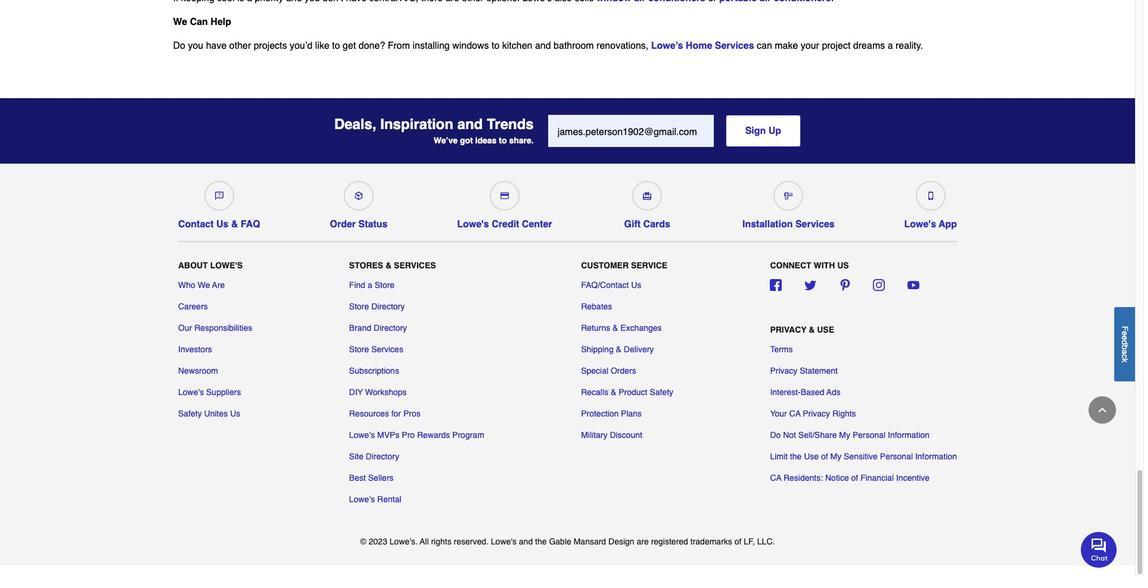 Task type: locate. For each thing, give the bounding box(es) containing it.
contact us & faq link
[[178, 176, 260, 230]]

rewards
[[417, 431, 450, 440]]

instagram image
[[873, 279, 885, 291]]

1 vertical spatial lowe's
[[349, 431, 375, 440]]

1 vertical spatial directory
[[374, 323, 407, 333]]

of
[[821, 452, 828, 462], [851, 473, 858, 483], [735, 537, 742, 547]]

ca right your
[[789, 409, 801, 419]]

other
[[229, 41, 251, 51]]

us inside safety unites us link
[[230, 409, 240, 419]]

to right ideas
[[499, 136, 507, 145]]

best sellers link
[[349, 472, 394, 484]]

personal up limit the use of my sensitive personal information
[[853, 431, 886, 440]]

privacy statement
[[770, 366, 838, 376]]

of for my
[[821, 452, 828, 462]]

brand
[[349, 323, 371, 333]]

connect with us
[[770, 261, 849, 271]]

protection plans
[[581, 409, 642, 419]]

& inside 'link'
[[613, 323, 618, 333]]

connect
[[770, 261, 811, 271]]

1 vertical spatial a
[[368, 280, 372, 290]]

pro
[[402, 431, 415, 440]]

0 horizontal spatial the
[[535, 537, 547, 547]]

safety right the "product"
[[650, 388, 673, 397]]

trademarks
[[691, 537, 732, 547]]

0 vertical spatial the
[[790, 452, 802, 462]]

our responsibilities link
[[178, 322, 252, 334]]

credit card image
[[500, 192, 509, 200]]

lowe's left "home"
[[651, 41, 683, 51]]

store
[[375, 280, 395, 290], [349, 302, 369, 311], [349, 345, 369, 354]]

special
[[581, 366, 608, 376]]

1 horizontal spatial do
[[770, 431, 781, 440]]

got
[[460, 136, 473, 145]]

0 vertical spatial directory
[[371, 302, 405, 311]]

and up "got"
[[457, 116, 483, 133]]

product
[[619, 388, 647, 397]]

program
[[452, 431, 484, 440]]

& for stores & services
[[386, 261, 392, 271]]

to left get on the left of page
[[332, 41, 340, 51]]

customer service
[[581, 261, 668, 271]]

us right contact
[[216, 219, 229, 230]]

ca down limit
[[770, 473, 782, 483]]

1 horizontal spatial of
[[821, 452, 828, 462]]

1 vertical spatial personal
[[880, 452, 913, 462]]

inspiration
[[380, 116, 453, 133]]

shipping & delivery link
[[581, 344, 654, 355]]

2 vertical spatial and
[[519, 537, 533, 547]]

we left are
[[198, 280, 210, 290]]

find a store
[[349, 280, 395, 290]]

& left faq
[[231, 219, 238, 230]]

1 vertical spatial the
[[535, 537, 547, 547]]

limit the use of my sensitive personal information
[[770, 452, 957, 462]]

the right limit
[[790, 452, 802, 462]]

2 horizontal spatial a
[[1120, 350, 1130, 354]]

1 vertical spatial privacy
[[770, 366, 798, 376]]

military discount link
[[581, 429, 642, 441]]

your
[[770, 409, 787, 419]]

privacy up the sell/share
[[803, 409, 830, 419]]

f e e d b a c k
[[1120, 326, 1130, 363]]

2 vertical spatial a
[[1120, 350, 1130, 354]]

& up 'statement'
[[809, 326, 815, 335]]

of left lf,
[[735, 537, 742, 547]]

1 vertical spatial do
[[770, 431, 781, 440]]

0 horizontal spatial ca
[[770, 473, 782, 483]]

faq/contact us link
[[581, 279, 641, 291]]

0 vertical spatial my
[[839, 431, 850, 440]]

youtube image
[[907, 279, 919, 291]]

store for directory
[[349, 302, 369, 311]]

directory up sellers
[[366, 452, 399, 462]]

dreams
[[853, 41, 885, 51]]

like
[[315, 41, 329, 51]]

sign up form
[[548, 115, 801, 147]]

interest-based ads
[[770, 388, 841, 397]]

privacy for privacy statement
[[770, 366, 798, 376]]

lowe's up 'site'
[[349, 431, 375, 440]]

e up b
[[1120, 336, 1130, 341]]

a inside find a store link
[[368, 280, 372, 290]]

& for returns & exchanges
[[613, 323, 618, 333]]

use down the sell/share
[[804, 452, 819, 462]]

1 vertical spatial store
[[349, 302, 369, 311]]

1 vertical spatial information
[[915, 452, 957, 462]]

make
[[775, 41, 798, 51]]

to inside deals, inspiration and trends we've got ideas to share.
[[499, 136, 507, 145]]

gift cards link
[[622, 176, 673, 230]]

up
[[769, 126, 781, 136]]

and
[[535, 41, 551, 51], [457, 116, 483, 133], [519, 537, 533, 547]]

0 vertical spatial use
[[817, 326, 834, 335]]

0 horizontal spatial do
[[173, 41, 185, 51]]

lowe's inside lowe's credit center link
[[457, 219, 489, 230]]

lowe's inside lowe's rental link
[[349, 495, 375, 504]]

lowe's for lowe's rental
[[349, 495, 375, 504]]

directory up brand directory link
[[371, 302, 405, 311]]

store directory link
[[349, 301, 405, 313]]

do left not
[[770, 431, 781, 440]]

deals, inspiration and trends we've got ideas to share.
[[334, 116, 534, 145]]

and inside deals, inspiration and trends we've got ideas to share.
[[457, 116, 483, 133]]

& right recalls at the right bottom of the page
[[611, 388, 616, 397]]

c
[[1120, 354, 1130, 359]]

personal up incentive at bottom
[[880, 452, 913, 462]]

statement
[[800, 366, 838, 376]]

1 vertical spatial we
[[198, 280, 210, 290]]

1 horizontal spatial ca
[[789, 409, 801, 419]]

store down brand
[[349, 345, 369, 354]]

safety left the unites
[[178, 409, 202, 419]]

ca residents: notice of financial incentive link
[[770, 472, 930, 484]]

brand directory
[[349, 323, 407, 333]]

of down the sell/share
[[821, 452, 828, 462]]

0 vertical spatial of
[[821, 452, 828, 462]]

to for other
[[332, 41, 340, 51]]

1 horizontal spatial safety
[[650, 388, 673, 397]]

1 vertical spatial my
[[830, 452, 842, 462]]

of right notice
[[851, 473, 858, 483]]

reserved.
[[454, 537, 489, 547]]

limit the use of my sensitive personal information link
[[770, 451, 957, 463]]

0 vertical spatial personal
[[853, 431, 886, 440]]

we left can
[[173, 17, 187, 27]]

2023
[[369, 537, 387, 547]]

a right find
[[368, 280, 372, 290]]

lf,
[[744, 537, 755, 547]]

personal inside do not sell/share my personal information link
[[853, 431, 886, 440]]

twitter image
[[804, 279, 816, 291]]

0 vertical spatial do
[[173, 41, 185, 51]]

& right stores
[[386, 261, 392, 271]]

1 vertical spatial ca
[[770, 473, 782, 483]]

we
[[173, 17, 187, 27], [198, 280, 210, 290]]

0 vertical spatial safety
[[650, 388, 673, 397]]

Email Address email field
[[548, 115, 714, 147]]

subscriptions
[[349, 366, 399, 376]]

2 vertical spatial directory
[[366, 452, 399, 462]]

rental
[[377, 495, 401, 504]]

directory for store directory
[[371, 302, 405, 311]]

special orders
[[581, 366, 636, 376]]

a left the reality.
[[888, 41, 893, 51]]

our
[[178, 323, 192, 333]]

your ca privacy rights
[[770, 409, 856, 419]]

to for trends
[[499, 136, 507, 145]]

us inside contact us & faq link
[[216, 219, 229, 230]]

e
[[1120, 331, 1130, 336], [1120, 336, 1130, 341]]

diy
[[349, 388, 363, 397]]

0 horizontal spatial safety
[[178, 409, 202, 419]]

privacy for privacy & use
[[770, 326, 807, 335]]

rebates
[[581, 302, 612, 311]]

who we are link
[[178, 279, 225, 291]]

0 vertical spatial and
[[535, 41, 551, 51]]

lowe's inside lowe's suppliers link
[[178, 388, 204, 397]]

a up k
[[1120, 350, 1130, 354]]

lowe's down newsroom link
[[178, 388, 204, 397]]

store up brand
[[349, 302, 369, 311]]

discount
[[610, 431, 642, 440]]

e up d
[[1120, 331, 1130, 336]]

1 vertical spatial safety
[[178, 409, 202, 419]]

use for the
[[804, 452, 819, 462]]

2 horizontal spatial of
[[851, 473, 858, 483]]

0 horizontal spatial and
[[457, 116, 483, 133]]

& left delivery
[[616, 345, 621, 354]]

0 horizontal spatial of
[[735, 537, 742, 547]]

not
[[783, 431, 796, 440]]

kitchen
[[502, 41, 532, 51]]

lowe's inside lowe's app "link"
[[904, 219, 936, 230]]

faq
[[241, 219, 260, 230]]

lowe's left credit
[[457, 219, 489, 230]]

2 horizontal spatial us
[[631, 280, 641, 290]]

lowe's left app
[[904, 219, 936, 230]]

about lowe's
[[178, 261, 243, 271]]

& for shipping & delivery
[[616, 345, 621, 354]]

careers link
[[178, 301, 208, 313]]

do
[[173, 41, 185, 51], [770, 431, 781, 440]]

directory down store directory link in the left bottom of the page
[[374, 323, 407, 333]]

my up notice
[[830, 452, 842, 462]]

safety
[[650, 388, 673, 397], [178, 409, 202, 419]]

1 horizontal spatial us
[[230, 409, 240, 419]]

lowe's inside lowe's mvps pro rewards program link
[[349, 431, 375, 440]]

the left "gable"
[[535, 537, 547, 547]]

1 vertical spatial of
[[851, 473, 858, 483]]

lowe's down best
[[349, 495, 375, 504]]

2 vertical spatial lowe's
[[349, 495, 375, 504]]

dimensions image
[[784, 192, 793, 200]]

1 vertical spatial us
[[631, 280, 641, 290]]

0 vertical spatial a
[[888, 41, 893, 51]]

& right returns
[[613, 323, 618, 333]]

0 vertical spatial us
[[216, 219, 229, 230]]

2 vertical spatial store
[[349, 345, 369, 354]]

directory for brand directory
[[374, 323, 407, 333]]

us inside the 'faq/contact us' 'link'
[[631, 280, 641, 290]]

us down customer service
[[631, 280, 641, 290]]

and right kitchen
[[535, 41, 551, 51]]

1 vertical spatial and
[[457, 116, 483, 133]]

0 horizontal spatial us
[[216, 219, 229, 230]]

trends
[[487, 116, 534, 133]]

2 vertical spatial us
[[230, 409, 240, 419]]

ads
[[826, 388, 841, 397]]

you
[[188, 41, 203, 51]]

my down rights
[[839, 431, 850, 440]]

do left you
[[173, 41, 185, 51]]

2 e from the top
[[1120, 336, 1130, 341]]

store down stores & services
[[375, 280, 395, 290]]

0 horizontal spatial we
[[173, 17, 187, 27]]

pinterest image
[[839, 279, 851, 291]]

privacy up interest-
[[770, 366, 798, 376]]

faq/contact
[[581, 280, 629, 290]]

lowe's rental link
[[349, 494, 401, 506]]

use for &
[[817, 326, 834, 335]]

resources for pros
[[349, 409, 421, 419]]

1 vertical spatial use
[[804, 452, 819, 462]]

us right the unites
[[230, 409, 240, 419]]

0 vertical spatial privacy
[[770, 326, 807, 335]]

reality.
[[896, 41, 923, 51]]

privacy up terms
[[770, 326, 807, 335]]

and left "gable"
[[519, 537, 533, 547]]

0 vertical spatial information
[[888, 431, 930, 440]]

0 vertical spatial store
[[375, 280, 395, 290]]

lowe's rental
[[349, 495, 401, 504]]

0 horizontal spatial a
[[368, 280, 372, 290]]

limit
[[770, 452, 788, 462]]

directory
[[371, 302, 405, 311], [374, 323, 407, 333], [366, 452, 399, 462]]

personal inside limit the use of my sensitive personal information link
[[880, 452, 913, 462]]

contact
[[178, 219, 214, 230]]

from
[[388, 41, 410, 51]]

use up 'statement'
[[817, 326, 834, 335]]



Task type: describe. For each thing, give the bounding box(es) containing it.
store services link
[[349, 344, 403, 355]]

order
[[330, 219, 356, 230]]

pros
[[403, 409, 421, 419]]

brand directory link
[[349, 322, 407, 334]]

pickup image
[[355, 192, 363, 200]]

installation services link
[[742, 176, 835, 230]]

1 horizontal spatial we
[[198, 280, 210, 290]]

to left kitchen
[[492, 41, 500, 51]]

lowe's for lowe's credit center
[[457, 219, 489, 230]]

rights
[[431, 537, 452, 547]]

0 vertical spatial lowe's
[[651, 41, 683, 51]]

stores & services
[[349, 261, 436, 271]]

subscriptions link
[[349, 365, 399, 377]]

diy workshops
[[349, 388, 407, 397]]

services up find a store
[[394, 261, 436, 271]]

done?
[[359, 41, 385, 51]]

center
[[522, 219, 552, 230]]

1 e from the top
[[1120, 331, 1130, 336]]

& for recalls & product safety
[[611, 388, 616, 397]]

lowe's up are
[[210, 261, 243, 271]]

2 vertical spatial of
[[735, 537, 742, 547]]

best
[[349, 473, 366, 483]]

services down brand directory link
[[371, 345, 403, 354]]

scroll to top element
[[1089, 397, 1116, 424]]

returns
[[581, 323, 610, 333]]

residents:
[[784, 473, 823, 483]]

terms
[[770, 345, 793, 354]]

recalls & product safety
[[581, 388, 673, 397]]

suppliers
[[206, 388, 241, 397]]

shipping
[[581, 345, 614, 354]]

for
[[391, 409, 401, 419]]

store directory
[[349, 302, 405, 311]]

bathroom
[[554, 41, 594, 51]]

customer care image
[[215, 192, 223, 200]]

who
[[178, 280, 195, 290]]

sellers
[[368, 473, 394, 483]]

you'd
[[290, 41, 313, 51]]

installation services
[[742, 219, 835, 230]]

do for do not sell/share my personal information
[[770, 431, 781, 440]]

notice
[[825, 473, 849, 483]]

2 vertical spatial privacy
[[803, 409, 830, 419]]

1 horizontal spatial a
[[888, 41, 893, 51]]

facebook image
[[770, 279, 782, 291]]

gift card image
[[643, 192, 651, 200]]

privacy & use
[[770, 326, 834, 335]]

a inside f e e d b a c k button
[[1120, 350, 1130, 354]]

chevron up image
[[1096, 405, 1108, 417]]

site directory link
[[349, 451, 399, 463]]

safety inside recalls & product safety link
[[650, 388, 673, 397]]

design
[[608, 537, 634, 547]]

site
[[349, 452, 363, 462]]

lowe's for lowe's app
[[904, 219, 936, 230]]

1 horizontal spatial the
[[790, 452, 802, 462]]

find
[[349, 280, 365, 290]]

mobile image
[[926, 192, 935, 200]]

are
[[637, 537, 649, 547]]

have
[[206, 41, 227, 51]]

credit
[[492, 219, 519, 230]]

lowe's suppliers
[[178, 388, 241, 397]]

status
[[358, 219, 388, 230]]

newsroom
[[178, 366, 218, 376]]

shipping & delivery
[[581, 345, 654, 354]]

rights
[[832, 409, 856, 419]]

safety unites us link
[[178, 408, 240, 420]]

are
[[212, 280, 225, 290]]

0 vertical spatial ca
[[789, 409, 801, 419]]

lowe's for lowe's mvps pro rewards program
[[349, 431, 375, 440]]

interest-based ads link
[[770, 386, 841, 398]]

services left can
[[715, 41, 754, 51]]

llc.
[[757, 537, 775, 547]]

us for faq/contact
[[631, 280, 641, 290]]

lowe's for lowe's suppliers
[[178, 388, 204, 397]]

can
[[190, 17, 208, 27]]

unites
[[204, 409, 228, 419]]

store for services
[[349, 345, 369, 354]]

faq/contact us
[[581, 280, 641, 290]]

we can help
[[173, 17, 231, 27]]

site directory
[[349, 452, 399, 462]]

safety unites us
[[178, 409, 240, 419]]

ideas
[[475, 136, 497, 145]]

do you have other projects you'd like to get done? from installing windows to kitchen and bathroom renovations, lowe's home services can make your project dreams a reality.
[[173, 41, 923, 51]]

app
[[939, 219, 957, 230]]

do for do you have other projects you'd like to get done? from installing windows to kitchen and bathroom renovations, lowe's home services can make your project dreams a reality.
[[173, 41, 185, 51]]

sign up
[[745, 126, 781, 136]]

we've
[[434, 136, 458, 145]]

get
[[343, 41, 356, 51]]

privacy statement link
[[770, 365, 838, 377]]

of for financial
[[851, 473, 858, 483]]

military
[[581, 431, 608, 440]]

share.
[[509, 136, 534, 145]]

& for privacy & use
[[809, 326, 815, 335]]

k
[[1120, 359, 1130, 363]]

lowe's mvps pro rewards program link
[[349, 429, 484, 441]]

interest-
[[770, 388, 801, 397]]

sign up button
[[726, 115, 801, 147]]

do not sell/share my personal information link
[[770, 429, 930, 441]]

us for contact
[[216, 219, 229, 230]]

ca residents: notice of financial incentive
[[770, 473, 930, 483]]

0 vertical spatial we
[[173, 17, 187, 27]]

gable
[[549, 537, 571, 547]]

b
[[1120, 345, 1130, 350]]

renovations,
[[597, 41, 649, 51]]

services up the connect with us
[[795, 219, 835, 230]]

1 horizontal spatial and
[[519, 537, 533, 547]]

lowe's right 'reserved.'
[[491, 537, 517, 547]]

2 horizontal spatial and
[[535, 41, 551, 51]]

your ca privacy rights link
[[770, 408, 856, 420]]

projects
[[254, 41, 287, 51]]

careers
[[178, 302, 208, 311]]

chat invite button image
[[1081, 532, 1117, 568]]

find a store link
[[349, 279, 395, 291]]

military discount
[[581, 431, 642, 440]]

with
[[814, 261, 835, 271]]

best sellers
[[349, 473, 394, 483]]

order status
[[330, 219, 388, 230]]

directory for site directory
[[366, 452, 399, 462]]

newsroom link
[[178, 365, 218, 377]]

safety inside safety unites us link
[[178, 409, 202, 419]]

store services
[[349, 345, 403, 354]]



Task type: vqa. For each thing, say whether or not it's contained in the screenshot.
bottommost Safety
yes



